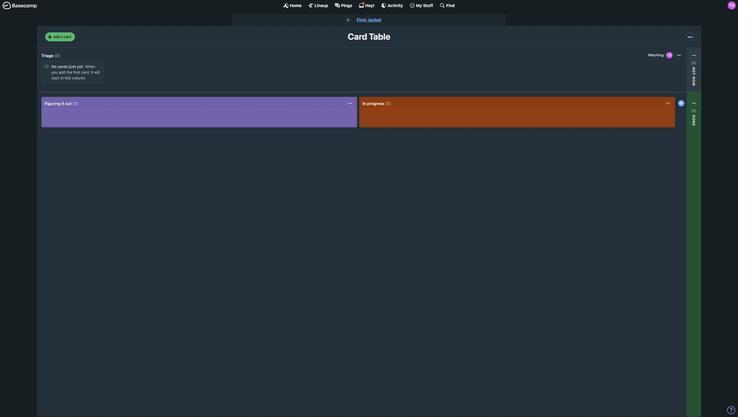 Task type: locate. For each thing, give the bounding box(es) containing it.
pings button
[[335, 3, 353, 8]]

will
[[94, 70, 100, 75]]

lineup
[[315, 3, 328, 8]]

0 vertical spatial n
[[692, 77, 697, 80]]

no cards just yet
[[51, 64, 83, 69]]

0 horizontal spatial it
[[62, 101, 64, 106]]

. when you add the first card, it will start in this column.
[[51, 64, 100, 81]]

d o n e
[[692, 115, 697, 126]]

it left will
[[91, 70, 93, 75]]

watching: left tyler black icon in the top of the page
[[649, 53, 665, 57]]

None submit
[[658, 78, 696, 85], [658, 126, 696, 133], [658, 78, 696, 85], [658, 126, 696, 133]]

this
[[65, 76, 71, 81]]

find
[[447, 3, 455, 8]]

o
[[692, 70, 697, 73], [692, 80, 697, 82], [692, 118, 697, 121]]

1 vertical spatial n
[[692, 121, 697, 124]]

(0) up d
[[692, 109, 697, 113]]

n down d
[[692, 121, 697, 124]]

progress
[[367, 101, 385, 106]]

n
[[692, 67, 697, 70]]

(0) right triage
[[55, 53, 60, 58]]

1 o from the top
[[692, 70, 697, 73]]

2 vertical spatial o
[[692, 118, 697, 121]]

0 vertical spatial watching:
[[649, 53, 665, 57]]

first
[[73, 70, 80, 75]]

t
[[692, 73, 697, 75]]

tyler black image
[[666, 51, 674, 59]]

in progress (0)
[[363, 101, 391, 106]]

card,
[[81, 70, 90, 75]]

3 o from the top
[[692, 118, 697, 121]]

first jacket
[[357, 17, 382, 22]]

triage
[[41, 53, 53, 58]]

when
[[85, 64, 95, 69]]

o down t
[[692, 80, 697, 82]]

0 vertical spatial o
[[692, 70, 697, 73]]

my stuff button
[[410, 3, 433, 8]]

1 n from the top
[[692, 77, 697, 80]]

start
[[51, 76, 60, 81]]

jacket
[[368, 17, 382, 22]]

it left out
[[62, 101, 64, 106]]

card
[[64, 35, 71, 39]]

n
[[692, 77, 697, 80], [692, 121, 697, 124]]

o up w
[[692, 70, 697, 73]]

add
[[53, 35, 60, 39]]

o up e
[[692, 118, 697, 121]]

1 vertical spatial it
[[62, 101, 64, 106]]

switch accounts image
[[2, 1, 37, 10]]

d
[[692, 115, 697, 118]]

watching:
[[649, 53, 665, 57], [660, 119, 677, 124]]

watching: left d o n e
[[660, 119, 677, 124]]

pings
[[341, 3, 353, 8]]

no
[[51, 64, 57, 69]]

(0) right out
[[73, 101, 78, 106]]

1 vertical spatial o
[[692, 80, 697, 82]]

first jacket link
[[357, 17, 382, 22]]

cards
[[58, 64, 68, 69]]

yet
[[77, 64, 83, 69]]

n down t
[[692, 77, 697, 80]]

it
[[91, 70, 93, 75], [62, 101, 64, 106]]

figuring it out (0)
[[45, 101, 78, 106]]

1 horizontal spatial it
[[91, 70, 93, 75]]

(0)
[[55, 53, 60, 58], [692, 61, 697, 65], [73, 101, 78, 106], [386, 101, 391, 106], [692, 109, 697, 113]]

out
[[65, 101, 72, 106]]

hey! button
[[359, 2, 375, 8]]

0 vertical spatial it
[[91, 70, 93, 75]]

o for n o t n o w
[[692, 70, 697, 73]]



Task type: vqa. For each thing, say whether or not it's contained in the screenshot.
When
yes



Task type: describe. For each thing, give the bounding box(es) containing it.
figuring
[[45, 101, 61, 106]]

in
[[363, 101, 366, 106]]

first
[[357, 17, 367, 22]]

stuff
[[423, 3, 433, 8]]

n o t n o w
[[692, 67, 697, 86]]

activity
[[388, 3, 403, 8]]

e
[[692, 124, 697, 126]]

add
[[59, 70, 65, 75]]

w
[[692, 82, 697, 86]]

main element
[[0, 0, 739, 11]]

home
[[290, 3, 302, 8]]

a
[[61, 35, 63, 39]]

home link
[[283, 3, 302, 8]]

the
[[66, 70, 72, 75]]

figuring it out link
[[45, 101, 72, 106]]

lineup link
[[308, 3, 328, 8]]

in progress link
[[363, 101, 385, 106]]

hey!
[[366, 3, 375, 8]]

in
[[61, 76, 64, 81]]

(0) up "n"
[[692, 61, 697, 65]]

tyler black image
[[728, 1, 736, 10]]

activity link
[[381, 3, 403, 8]]

add a card
[[53, 35, 71, 39]]

o for d o n e
[[692, 118, 697, 121]]

2 o from the top
[[692, 80, 697, 82]]

it inside the . when you add the first card, it will start in this column.
[[91, 70, 93, 75]]

card table
[[348, 31, 391, 42]]

1 vertical spatial watching:
[[660, 119, 677, 124]]

card
[[348, 31, 367, 42]]

just
[[69, 64, 76, 69]]

triage link
[[41, 53, 53, 58]]

my stuff
[[416, 3, 433, 8]]

you
[[51, 70, 58, 75]]

.
[[83, 64, 84, 69]]

(0) right progress on the top of the page
[[386, 101, 391, 106]]

find button
[[440, 3, 455, 8]]

add a card link
[[45, 33, 75, 41]]

table
[[369, 31, 391, 42]]

2 n from the top
[[692, 121, 697, 124]]

my
[[416, 3, 422, 8]]

column.
[[72, 76, 86, 81]]

triage (0)
[[41, 53, 60, 58]]



